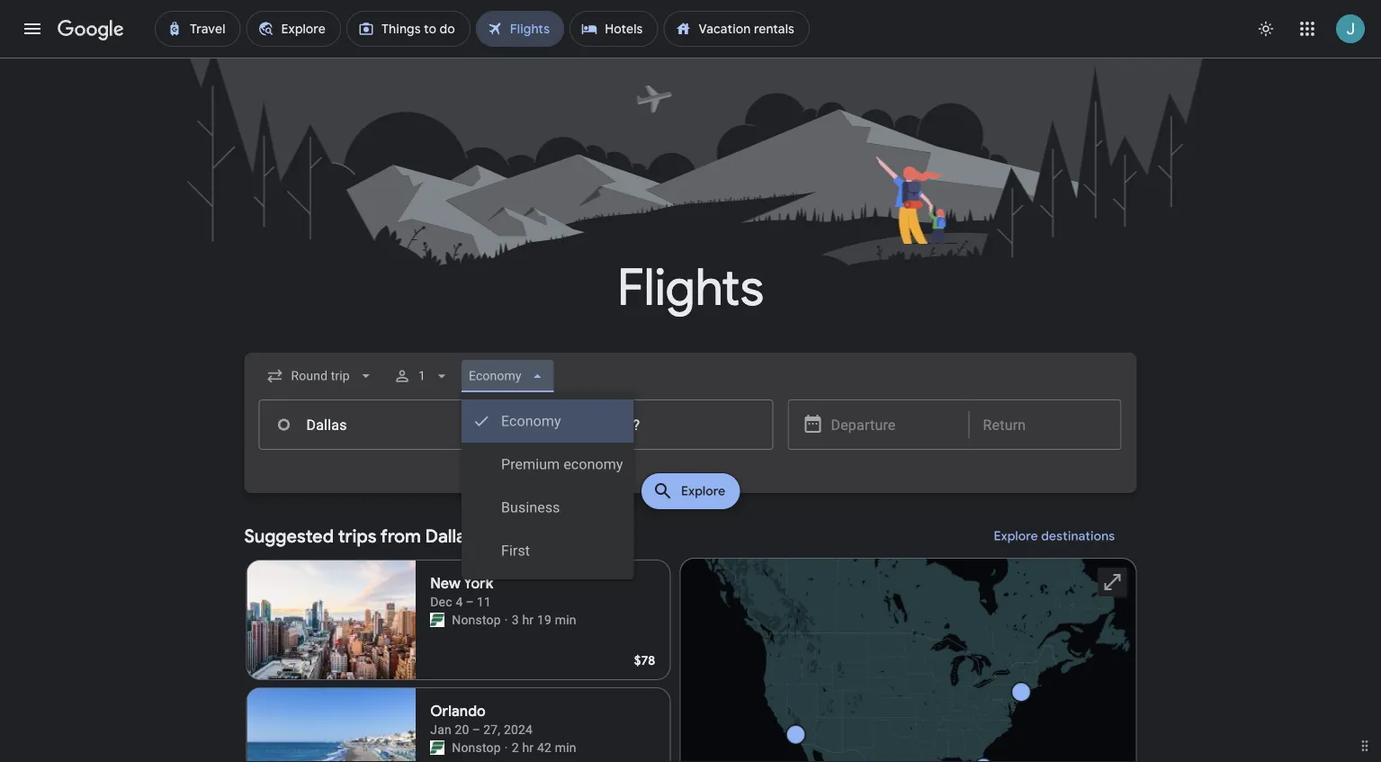 Task type: describe. For each thing, give the bounding box(es) containing it.
nonstop for york
[[452, 612, 501, 627]]

20 – 27,
[[455, 722, 501, 737]]

trips
[[338, 525, 377, 548]]

Return text field
[[983, 400, 1107, 449]]

1 button
[[386, 355, 458, 398]]

42
[[537, 740, 552, 755]]

suggested trips from dallas region
[[244, 515, 1137, 762]]

destinations
[[1041, 528, 1115, 544]]

2
[[512, 740, 519, 755]]

Departure text field
[[831, 400, 955, 449]]

dec
[[430, 594, 452, 609]]

4 option from the top
[[461, 529, 634, 572]]

orlando jan 20 – 27, 2024
[[430, 702, 533, 737]]

2 hr 42 min
[[512, 740, 576, 755]]

min for orlando
[[555, 740, 576, 755]]

4 – 11
[[456, 594, 491, 609]]

frontier image for orlando
[[430, 741, 445, 755]]

explore button
[[641, 473, 740, 509]]

$78
[[634, 652, 656, 669]]

explore for explore destinations
[[994, 528, 1038, 544]]

78 US dollars text field
[[634, 652, 656, 669]]

Flight search field
[[230, 353, 1151, 579]]

main menu image
[[22, 18, 43, 40]]

1 option from the top
[[461, 400, 634, 443]]

hr for orlando
[[522, 740, 534, 755]]

dallas
[[425, 525, 475, 548]]

1
[[418, 368, 425, 383]]

3 hr 19 min
[[512, 612, 576, 627]]

explore destinations button
[[972, 515, 1137, 558]]

york
[[463, 575, 493, 593]]

nonstop for jan
[[452, 740, 501, 755]]



Task type: vqa. For each thing, say whether or not it's contained in the screenshot.
Add to the bottom
no



Task type: locate. For each thing, give the bounding box(es) containing it.
jan
[[430, 722, 452, 737]]

1 frontier image from the top
[[430, 613, 445, 627]]

from
[[380, 525, 421, 548]]

19
[[537, 612, 552, 627]]

2 nonstop from the top
[[452, 740, 501, 755]]

 image
[[505, 611, 508, 629]]

explore left destinations
[[994, 528, 1038, 544]]

explore
[[681, 483, 725, 499], [994, 528, 1038, 544]]

suggested
[[244, 525, 334, 548]]

min right 42
[[555, 740, 576, 755]]

select your preferred seating class. list box
[[461, 392, 634, 579]]

explore inside "flight" search box
[[681, 483, 725, 499]]

 image inside suggested trips from dallas region
[[505, 739, 508, 757]]

frontier image
[[430, 613, 445, 627], [430, 741, 445, 755]]

 image
[[505, 739, 508, 757]]

option
[[461, 400, 634, 443], [461, 443, 634, 486], [461, 486, 634, 529], [461, 529, 634, 572]]

explore inside suggested trips from dallas region
[[994, 528, 1038, 544]]

orlando
[[430, 702, 486, 721]]

2 hr from the top
[[522, 740, 534, 755]]

2 option from the top
[[461, 443, 634, 486]]

nonstop down '20 – 27,'
[[452, 740, 501, 755]]

2024
[[504, 722, 533, 737]]

0 vertical spatial explore
[[681, 483, 725, 499]]

new york dec 4 – 11
[[430, 575, 493, 609]]

min for new york
[[555, 612, 576, 627]]

frontier image down dec
[[430, 613, 445, 627]]

0 vertical spatial hr
[[522, 612, 534, 627]]

0 vertical spatial nonstop
[[452, 612, 501, 627]]

0 vertical spatial frontier image
[[430, 613, 445, 627]]

explore destinations
[[994, 528, 1115, 544]]

0 horizontal spatial explore
[[681, 483, 725, 499]]

1 horizontal spatial explore
[[994, 528, 1038, 544]]

frontier image for new york
[[430, 613, 445, 627]]

3 option from the top
[[461, 486, 634, 529]]

nonstop
[[452, 612, 501, 627], [452, 740, 501, 755]]

min right 19
[[555, 612, 576, 627]]

hr right 2
[[522, 740, 534, 755]]

none text field inside "flight" search box
[[259, 400, 512, 450]]

1 vertical spatial frontier image
[[430, 741, 445, 755]]

2 frontier image from the top
[[430, 741, 445, 755]]

1 min from the top
[[555, 612, 576, 627]]

1 nonstop from the top
[[452, 612, 501, 627]]

nonstop down 4 – 11
[[452, 612, 501, 627]]

new
[[430, 575, 461, 593]]

0 vertical spatial min
[[555, 612, 576, 627]]

explore for explore
[[681, 483, 725, 499]]

change appearance image
[[1244, 7, 1288, 50]]

min
[[555, 612, 576, 627], [555, 740, 576, 755]]

1 vertical spatial min
[[555, 740, 576, 755]]

flights
[[617, 256, 764, 320]]

hr for new york
[[522, 612, 534, 627]]

1 vertical spatial explore
[[994, 528, 1038, 544]]

1 hr from the top
[[522, 612, 534, 627]]

1 vertical spatial nonstop
[[452, 740, 501, 755]]

2 min from the top
[[555, 740, 576, 755]]

explore down where to? "text box"
[[681, 483, 725, 499]]

3
[[512, 612, 519, 627]]

None text field
[[259, 400, 512, 450]]

hr
[[522, 612, 534, 627], [522, 740, 534, 755]]

1 vertical spatial hr
[[522, 740, 534, 755]]

Where to? text field
[[520, 400, 773, 450]]

suggested trips from dallas
[[244, 525, 475, 548]]

frontier image down jan
[[430, 741, 445, 755]]

None field
[[259, 360, 382, 392], [461, 360, 554, 392], [259, 360, 382, 392], [461, 360, 554, 392]]

hr right 3
[[522, 612, 534, 627]]



